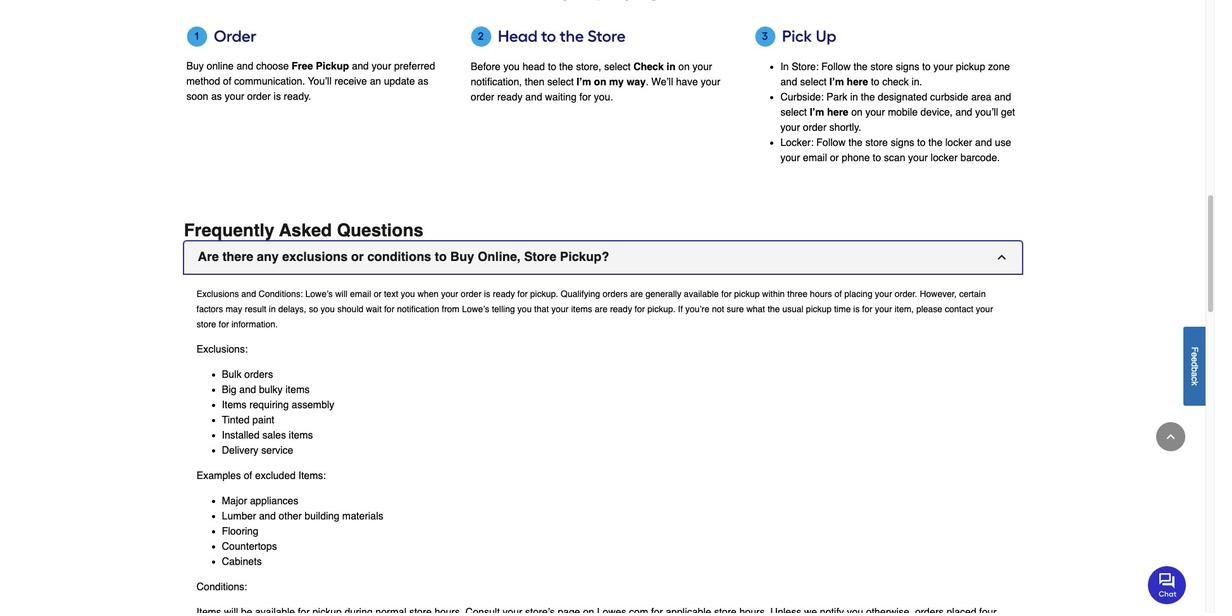 Task type: describe. For each thing, give the bounding box(es) containing it.
certain
[[959, 289, 986, 299]]

sales
[[262, 430, 286, 441]]

any
[[257, 250, 279, 264]]

placing
[[844, 289, 873, 299]]

and right online
[[236, 61, 253, 72]]

the inside curbside: park in the designated curbside area and select
[[861, 91, 875, 103]]

telling
[[492, 304, 515, 314]]

orders inside bulk orders big and bulky items items requiring assembly tinted paint installed sales items delivery service
[[244, 369, 273, 381]]

please
[[916, 304, 942, 314]]

0 vertical spatial as
[[418, 76, 428, 88]]

major
[[222, 496, 247, 507]]

text
[[384, 289, 398, 299]]

is inside and your preferred method of communication. you'll receive an update as soon as your order is ready.
[[274, 91, 281, 103]]

should
[[337, 304, 363, 314]]

countertops
[[222, 541, 277, 553]]

1 horizontal spatial of
[[244, 471, 252, 482]]

for up not
[[721, 289, 732, 299]]

or inside locker: follow the store signs to the locker and use your email or phone to scan your locker barcode.
[[830, 152, 839, 164]]

d
[[1190, 362, 1200, 367]]

you'll
[[308, 76, 332, 88]]

major appliances lumber and other building materials flooring countertops cabinets
[[222, 496, 386, 568]]

store inside in store: follow the store signs to your pickup zone and select
[[870, 61, 893, 72]]

here for i'm here to check in.
[[847, 76, 868, 88]]

mobile
[[888, 107, 918, 118]]

hours
[[810, 289, 832, 299]]

building
[[305, 511, 339, 522]]

you right text
[[401, 289, 415, 299]]

what
[[746, 304, 765, 314]]

online,
[[478, 250, 521, 264]]

signs inside locker: follow the store signs to the locker and use your email or phone to scan your locker barcode.
[[891, 137, 914, 148]]

to left 'scan'
[[873, 152, 881, 164]]

exclusions:
[[197, 344, 251, 355]]

order inside exclusions and conditions: lowe's will email or text you when your order is ready for pickup. qualifying orders are generally available for pickup within three hours of placing your order. however, certain factors may result in delays, so you should wait for notification from lowe's telling you that your items are ready for pickup. if you're not sure what the usual pickup time is for your item, please contact your store for information.
[[461, 289, 481, 299]]

from
[[442, 304, 459, 314]]

locker:
[[780, 137, 814, 148]]

k
[[1190, 381, 1200, 386]]

usual
[[782, 304, 804, 314]]

and inside . we'll have your order ready and waiting for you.
[[525, 91, 542, 103]]

buy online and choose free pickup
[[186, 61, 349, 72]]

curbside:
[[780, 91, 824, 103]]

b
[[1190, 367, 1200, 372]]

your down certain
[[976, 304, 993, 314]]

0 vertical spatial are
[[630, 289, 643, 299]]

other
[[279, 511, 302, 522]]

follow inside locker: follow the store signs to the locker and use your email or phone to scan your locker barcode.
[[816, 137, 846, 148]]

store inside locker: follow the store signs to the locker and use your email or phone to scan your locker barcode.
[[865, 137, 888, 148]]

we'll
[[651, 76, 673, 88]]

in inside exclusions and conditions: lowe's will email or text you when your order is ready for pickup. qualifying orders are generally available for pickup within three hours of placing your order. however, certain factors may result in delays, so you should wait for notification from lowe's telling you that your items are ready for pickup. if you're not sure what the usual pickup time is for your item, please contact your store for information.
[[269, 304, 276, 314]]

barcode.
[[960, 152, 1000, 164]]

to inside button
[[435, 250, 447, 264]]

curbside
[[930, 91, 968, 103]]

method
[[186, 76, 220, 88]]

items
[[222, 400, 247, 411]]

are there any exclusions or conditions to buy online, store pickup?
[[198, 250, 609, 264]]

1 vertical spatial items
[[285, 384, 310, 396]]

or inside exclusions and conditions: lowe's will email or text you when your order is ready for pickup. qualifying orders are generally available for pickup within three hours of placing your order. however, certain factors may result in delays, so you should wait for notification from lowe's telling you that your items are ready for pickup. if you're not sure what the usual pickup time is for your item, please contact your store for information.
[[374, 289, 382, 299]]

your right 'scan'
[[908, 152, 928, 164]]

flooring
[[222, 526, 258, 538]]

soon
[[186, 91, 208, 103]]

your left mobile
[[865, 107, 885, 118]]

of inside exclusions and conditions: lowe's will email or text you when your order is ready for pickup. qualifying orders are generally available for pickup within three hours of placing your order. however, certain factors may result in delays, so you should wait for notification from lowe's telling you that your items are ready for pickup. if you're not sure what the usual pickup time is for your item, please contact your store for information.
[[835, 289, 842, 299]]

order inside . we'll have your order ready and waiting for you.
[[471, 91, 494, 103]]

designated
[[878, 91, 927, 103]]

then
[[525, 76, 544, 88]]

conditions
[[367, 250, 431, 264]]

examples
[[197, 471, 241, 482]]

time
[[834, 304, 851, 314]]

and inside locker: follow the store signs to the locker and use your email or phone to scan your locker barcode.
[[975, 137, 992, 148]]

tinted
[[222, 415, 250, 426]]

0 vertical spatial in
[[667, 61, 676, 72]]

a
[[1190, 372, 1200, 377]]

there
[[222, 250, 253, 264]]

if
[[678, 304, 683, 314]]

orders inside exclusions and conditions: lowe's will email or text you when your order is ready for pickup. qualifying orders are generally available for pickup within three hours of placing your order. however, certain factors may result in delays, so you should wait for notification from lowe's telling you that your items are ready for pickup. if you're not sure what the usual pickup time is for your item, please contact your store for information.
[[603, 289, 628, 299]]

big
[[222, 384, 236, 396]]

1 vertical spatial as
[[211, 91, 222, 103]]

your up from
[[441, 289, 458, 299]]

way
[[627, 76, 646, 88]]

1 vertical spatial pickup.
[[647, 304, 675, 314]]

appliances
[[250, 496, 298, 507]]

area
[[971, 91, 991, 103]]

signs inside in store: follow the store signs to your pickup zone and select
[[896, 61, 919, 72]]

for down text
[[384, 304, 394, 314]]

you left that
[[517, 304, 532, 314]]

here for i'm here
[[827, 107, 849, 118]]

chevron up image inside 'are there any exclusions or conditions to buy online, store pickup?' button
[[995, 251, 1008, 264]]

conditions: inside exclusions and conditions: lowe's will email or text you when your order is ready for pickup. qualifying orders are generally available for pickup within three hours of placing your order. however, certain factors may result in delays, so you should wait for notification from lowe's telling you that your items are ready for pickup. if you're not sure what the usual pickup time is for your item, please contact your store for information.
[[259, 289, 303, 299]]

installed
[[222, 430, 260, 441]]

before you head to the store, select check in
[[471, 61, 676, 72]]

three
[[787, 289, 807, 299]]

on for on your mobile device, and you'll get your order shortly.
[[851, 107, 863, 118]]

cabinets
[[222, 557, 262, 568]]

frequently asked questions
[[184, 220, 423, 240]]

items:
[[298, 471, 326, 482]]

the inside exclusions and conditions: lowe's will email or text you when your order is ready for pickup. qualifying orders are generally available for pickup within three hours of placing your order. however, certain factors may result in delays, so you should wait for notification from lowe's telling you that your items are ready for pickup. if you're not sure what the usual pickup time is for your item, please contact your store for information.
[[768, 304, 780, 314]]

that
[[534, 304, 549, 314]]

store,
[[576, 61, 601, 72]]

materials
[[342, 511, 383, 522]]

pick up. image
[[755, 26, 1019, 47]]

ready.
[[284, 91, 311, 103]]

chat invite button image
[[1148, 566, 1187, 605]]

0 vertical spatial lowe's
[[305, 289, 333, 299]]

head to store. image
[[471, 26, 735, 47]]

notification
[[397, 304, 439, 314]]

1 e from the top
[[1190, 352, 1200, 357]]

wait
[[366, 304, 382, 314]]

service
[[261, 445, 293, 457]]

your up locker:
[[780, 122, 800, 133]]

your left item,
[[875, 304, 892, 314]]

i'm for i'm on my way
[[577, 76, 591, 88]]

information.
[[231, 319, 278, 329]]

are
[[198, 250, 219, 264]]

examples of excluded items:
[[197, 471, 329, 482]]

2 e from the top
[[1190, 357, 1200, 362]]

store
[[524, 250, 556, 264]]

your inside on your notification, then select
[[692, 61, 712, 72]]

exclusions
[[282, 250, 348, 264]]

you.
[[594, 91, 613, 103]]

pickup inside in store: follow the store signs to your pickup zone and select
[[956, 61, 985, 72]]

email inside locker: follow the store signs to the locker and use your email or phone to scan your locker barcode.
[[803, 152, 827, 164]]

0 horizontal spatial on
[[594, 76, 606, 88]]

2 horizontal spatial is
[[853, 304, 860, 314]]

questions
[[337, 220, 423, 240]]

1 vertical spatial is
[[484, 289, 490, 299]]

your inside in store: follow the store signs to your pickup zone and select
[[933, 61, 953, 72]]

head
[[523, 61, 545, 72]]

1 vertical spatial conditions:
[[197, 582, 250, 593]]

scan
[[884, 152, 905, 164]]



Task type: vqa. For each thing, say whether or not it's contained in the screenshot.
Conditions: within Exclusions and Conditions: Lowe's will email or text you when your order is ready for pickup. Qualifying orders are generally available for pickup within three hours of placing your order. However, certain factors may result in delays, so you should wait for notification from Lowe's telling you that your items are ready for pickup. If you're not sure what the usual pickup time is for your item, please contact your store for information.
yes



Task type: locate. For each thing, give the bounding box(es) containing it.
online
[[207, 61, 234, 72]]

device,
[[921, 107, 953, 118]]

in up we'll
[[667, 61, 676, 72]]

0 horizontal spatial of
[[223, 76, 231, 88]]

to right head
[[548, 61, 556, 72]]

locker up barcode.
[[945, 137, 972, 148]]

on your mobile device, and you'll get your order shortly.
[[780, 107, 1015, 133]]

i'm
[[577, 76, 591, 88], [829, 76, 844, 88], [810, 107, 824, 118]]

email
[[803, 152, 827, 164], [350, 289, 371, 299]]

1 vertical spatial buy
[[450, 250, 474, 264]]

your left order.
[[875, 289, 892, 299]]

to up when
[[435, 250, 447, 264]]

ready up telling
[[493, 289, 515, 299]]

order right when
[[461, 289, 481, 299]]

curbside: park in the designated curbside area and select
[[780, 91, 1011, 118]]

pickup
[[316, 61, 349, 72]]

0 vertical spatial on
[[678, 61, 690, 72]]

in right the result
[[269, 304, 276, 314]]

on up have
[[678, 61, 690, 72]]

scroll to top element
[[1156, 423, 1185, 452]]

pickup down hours
[[806, 304, 832, 314]]

2 vertical spatial in
[[269, 304, 276, 314]]

the up phone
[[848, 137, 863, 148]]

sure
[[727, 304, 744, 314]]

on your notification, then select
[[471, 61, 712, 88]]

1 horizontal spatial pickup.
[[647, 304, 675, 314]]

for left "you."
[[579, 91, 591, 103]]

in.
[[912, 76, 922, 88]]

and your preferred method of communication. you'll receive an update as soon as your order is ready.
[[186, 61, 435, 103]]

1 horizontal spatial email
[[803, 152, 827, 164]]

f e e d b a c k
[[1190, 347, 1200, 386]]

select inside in store: follow the store signs to your pickup zone and select
[[800, 76, 827, 88]]

your up have
[[692, 61, 712, 72]]

i'm down "curbside:"
[[810, 107, 824, 118]]

1 horizontal spatial i'm
[[810, 107, 824, 118]]

park
[[827, 91, 847, 103]]

0 vertical spatial chevron up image
[[995, 251, 1008, 264]]

phone
[[842, 152, 870, 164]]

choose
[[256, 61, 289, 72]]

0 vertical spatial follow
[[821, 61, 851, 72]]

is down the communication.
[[274, 91, 281, 103]]

generally
[[645, 289, 681, 299]]

0 vertical spatial pickup.
[[530, 289, 558, 299]]

or left text
[[374, 289, 382, 299]]

1 vertical spatial on
[[594, 76, 606, 88]]

1 vertical spatial pickup
[[734, 289, 760, 299]]

2 vertical spatial of
[[244, 471, 252, 482]]

0 vertical spatial of
[[223, 76, 231, 88]]

contact
[[945, 304, 973, 314]]

0 horizontal spatial are
[[595, 304, 608, 314]]

and down then
[[525, 91, 542, 103]]

communication.
[[234, 76, 305, 88]]

in right park
[[850, 91, 858, 103]]

1 horizontal spatial buy
[[450, 250, 474, 264]]

are left generally
[[630, 289, 643, 299]]

select up my at the right of the page
[[604, 61, 631, 72]]

the up the i'm here to check in.
[[854, 61, 868, 72]]

1 horizontal spatial orders
[[603, 289, 628, 299]]

0 vertical spatial signs
[[896, 61, 919, 72]]

0 vertical spatial email
[[803, 152, 827, 164]]

store down factors
[[197, 319, 216, 329]]

2 vertical spatial store
[[197, 319, 216, 329]]

on
[[678, 61, 690, 72], [594, 76, 606, 88], [851, 107, 863, 118]]

ready down 'notification,' in the top of the page
[[497, 91, 523, 103]]

signs up 'scan'
[[891, 137, 914, 148]]

requiring
[[249, 400, 289, 411]]

your inside . we'll have your order ready and waiting for you.
[[701, 76, 720, 88]]

is right time
[[853, 304, 860, 314]]

f
[[1190, 347, 1200, 352]]

0 horizontal spatial email
[[350, 289, 371, 299]]

select inside curbside: park in the designated curbside area and select
[[780, 107, 807, 118]]

factors
[[197, 304, 223, 314]]

order inside and your preferred method of communication. you'll receive an update as soon as your order is ready.
[[247, 91, 271, 103]]

lowe's right from
[[462, 304, 489, 314]]

1 vertical spatial store
[[865, 137, 888, 148]]

for down store
[[517, 289, 528, 299]]

you up 'notification,' in the top of the page
[[503, 61, 520, 72]]

0 horizontal spatial i'm
[[577, 76, 591, 88]]

0 vertical spatial ready
[[497, 91, 523, 103]]

as
[[418, 76, 428, 88], [211, 91, 222, 103]]

exclusions
[[197, 289, 239, 299]]

as down preferred on the left of page
[[418, 76, 428, 88]]

and inside 'major appliances lumber and other building materials flooring countertops cabinets'
[[259, 511, 276, 522]]

the down the device,
[[928, 137, 942, 148]]

order.
[[895, 289, 917, 299]]

1 vertical spatial chevron up image
[[1164, 431, 1177, 444]]

in inside curbside: park in the designated curbside area and select
[[850, 91, 858, 103]]

the inside in store: follow the store signs to your pickup zone and select
[[854, 61, 868, 72]]

2 horizontal spatial of
[[835, 289, 842, 299]]

order down 'notification,' in the top of the page
[[471, 91, 494, 103]]

check
[[633, 61, 664, 72]]

0 horizontal spatial is
[[274, 91, 281, 103]]

2 horizontal spatial pickup
[[956, 61, 985, 72]]

1 vertical spatial signs
[[891, 137, 914, 148]]

in
[[667, 61, 676, 72], [850, 91, 858, 103], [269, 304, 276, 314]]

you're
[[685, 304, 709, 314]]

order
[[247, 91, 271, 103], [471, 91, 494, 103], [803, 122, 827, 133], [461, 289, 481, 299]]

1 horizontal spatial is
[[484, 289, 490, 299]]

follow inside in store: follow the store signs to your pickup zone and select
[[821, 61, 851, 72]]

items inside exclusions and conditions: lowe's will email or text you when your order is ready for pickup. qualifying orders are generally available for pickup within three hours of placing your order. however, certain factors may result in delays, so you should wait for notification from lowe's telling you that your items are ready for pickup. if you're not sure what the usual pickup time is for your item, please contact your store for information.
[[571, 304, 592, 314]]

and inside and your preferred method of communication. you'll receive an update as soon as your order is ready.
[[352, 61, 369, 72]]

select inside on your notification, then select
[[547, 76, 574, 88]]

1 vertical spatial here
[[827, 107, 849, 118]]

i'm here
[[810, 107, 849, 118]]

1 horizontal spatial chevron up image
[[1164, 431, 1177, 444]]

preferred
[[394, 61, 435, 72]]

and inside in store: follow the store signs to your pickup zone and select
[[780, 76, 797, 88]]

your
[[372, 61, 391, 72], [692, 61, 712, 72], [933, 61, 953, 72], [701, 76, 720, 88], [225, 91, 244, 103], [865, 107, 885, 118], [780, 122, 800, 133], [780, 152, 800, 164], [908, 152, 928, 164], [441, 289, 458, 299], [875, 289, 892, 299], [551, 304, 569, 314], [875, 304, 892, 314], [976, 304, 993, 314]]

may
[[226, 304, 242, 314]]

on inside on your notification, then select
[[678, 61, 690, 72]]

2 horizontal spatial in
[[850, 91, 858, 103]]

e up the b
[[1190, 357, 1200, 362]]

1 horizontal spatial pickup
[[806, 304, 832, 314]]

conditions: up the delays,
[[259, 289, 303, 299]]

your down online
[[225, 91, 244, 103]]

0 horizontal spatial or
[[351, 250, 364, 264]]

pickup. up that
[[530, 289, 558, 299]]

0 horizontal spatial buy
[[186, 61, 204, 72]]

update
[[384, 76, 415, 88]]

for inside . we'll have your order ready and waiting for you.
[[579, 91, 591, 103]]

pickup up what
[[734, 289, 760, 299]]

2 vertical spatial is
[[853, 304, 860, 314]]

and right the 'big'
[[239, 384, 256, 396]]

as right soon
[[211, 91, 222, 103]]

and down in on the right top of the page
[[780, 76, 797, 88]]

items up assembly
[[285, 384, 310, 396]]

store inside exclusions and conditions: lowe's will email or text you when your order is ready for pickup. qualifying orders are generally available for pickup within three hours of placing your order. however, certain factors may result in delays, so you should wait for notification from lowe's telling you that your items are ready for pickup. if you're not sure what the usual pickup time is for your item, please contact your store for information.
[[197, 319, 216, 329]]

and up receive
[[352, 61, 369, 72]]

1 horizontal spatial lowe's
[[462, 304, 489, 314]]

and up the result
[[241, 289, 256, 299]]

chevron up image
[[995, 251, 1008, 264], [1164, 431, 1177, 444]]

bulky
[[259, 384, 283, 396]]

signs
[[896, 61, 919, 72], [891, 137, 914, 148]]

items down qualifying
[[571, 304, 592, 314]]

to down "on your mobile device, and you'll get your order shortly."
[[917, 137, 926, 148]]

0 vertical spatial items
[[571, 304, 592, 314]]

receive
[[334, 76, 367, 88]]

and inside bulk orders big and bulky items items requiring assembly tinted paint installed sales items delivery service
[[239, 384, 256, 396]]

the left store,
[[559, 61, 573, 72]]

order down the communication.
[[247, 91, 271, 103]]

shortly.
[[829, 122, 861, 133]]

and up barcode.
[[975, 137, 992, 148]]

and down "appliances"
[[259, 511, 276, 522]]

2 vertical spatial pickup
[[806, 304, 832, 314]]

1 vertical spatial in
[[850, 91, 858, 103]]

on up shortly.
[[851, 107, 863, 118]]

2 horizontal spatial or
[[830, 152, 839, 164]]

and inside exclusions and conditions: lowe's will email or text you when your order is ready for pickup. qualifying orders are generally available for pickup within three hours of placing your order. however, certain factors may result in delays, so you should wait for notification from lowe's telling you that your items are ready for pickup. if you're not sure what the usual pickup time is for your item, please contact your store for information.
[[241, 289, 256, 299]]

of inside and your preferred method of communication. you'll receive an update as soon as your order is ready.
[[223, 76, 231, 88]]

select
[[604, 61, 631, 72], [547, 76, 574, 88], [800, 76, 827, 88], [780, 107, 807, 118]]

or inside 'are there any exclusions or conditions to buy online, store pickup?' button
[[351, 250, 364, 264]]

0 vertical spatial here
[[847, 76, 868, 88]]

and up get
[[994, 91, 1011, 103]]

1 vertical spatial locker
[[931, 152, 958, 164]]

items
[[571, 304, 592, 314], [285, 384, 310, 396], [289, 430, 313, 441]]

delivery
[[222, 445, 258, 457]]

here up park
[[847, 76, 868, 88]]

will
[[335, 289, 348, 299]]

pickup left 'zone'
[[956, 61, 985, 72]]

pickup. down generally
[[647, 304, 675, 314]]

on for on your notification, then select
[[678, 61, 690, 72]]

bulk orders big and bulky items items requiring assembly tinted paint installed sales items delivery service
[[222, 369, 337, 457]]

chevron up image inside scroll to top element
[[1164, 431, 1177, 444]]

waiting
[[545, 91, 577, 103]]

for down may
[[219, 319, 229, 329]]

1 vertical spatial follow
[[816, 137, 846, 148]]

get
[[1001, 107, 1015, 118]]

0 vertical spatial pickup
[[956, 61, 985, 72]]

result
[[245, 304, 266, 314]]

0 vertical spatial conditions:
[[259, 289, 303, 299]]

2 vertical spatial or
[[374, 289, 382, 299]]

order. image
[[186, 26, 450, 46]]

buy up method
[[186, 61, 204, 72]]

your right that
[[551, 304, 569, 314]]

check
[[882, 76, 909, 88]]

of up time
[[835, 289, 842, 299]]

ready down 'are there any exclusions or conditions to buy online, store pickup?' button
[[610, 304, 632, 314]]

1 horizontal spatial as
[[418, 76, 428, 88]]

1 vertical spatial are
[[595, 304, 608, 314]]

0 horizontal spatial in
[[269, 304, 276, 314]]

i'm on my way
[[577, 76, 646, 88]]

on inside "on your mobile device, and you'll get your order shortly."
[[851, 107, 863, 118]]

are there any exclusions or conditions to buy online, store pickup? button
[[184, 241, 1022, 274]]

frequently
[[184, 220, 274, 240]]

in store: follow the store signs to your pickup zone and select
[[780, 61, 1010, 88]]

zone
[[988, 61, 1010, 72]]

items right sales
[[289, 430, 313, 441]]

here down park
[[827, 107, 849, 118]]

i'm for i'm here
[[810, 107, 824, 118]]

buy inside button
[[450, 250, 474, 264]]

orders right qualifying
[[603, 289, 628, 299]]

conditions:
[[259, 289, 303, 299], [197, 582, 250, 593]]

1 horizontal spatial are
[[630, 289, 643, 299]]

on up "you."
[[594, 76, 606, 88]]

of down online
[[223, 76, 231, 88]]

1 horizontal spatial on
[[678, 61, 690, 72]]

your right have
[[701, 76, 720, 88]]

order inside "on your mobile device, and you'll get your order shortly."
[[803, 122, 827, 133]]

is down online,
[[484, 289, 490, 299]]

an
[[370, 76, 381, 88]]

email up should
[[350, 289, 371, 299]]

0 vertical spatial orders
[[603, 289, 628, 299]]

1 vertical spatial or
[[351, 250, 364, 264]]

0 vertical spatial locker
[[945, 137, 972, 148]]

pickup
[[956, 61, 985, 72], [734, 289, 760, 299], [806, 304, 832, 314]]

0 horizontal spatial chevron up image
[[995, 251, 1008, 264]]

0 vertical spatial is
[[274, 91, 281, 103]]

excluded
[[255, 471, 296, 482]]

1 horizontal spatial or
[[374, 289, 382, 299]]

of
[[223, 76, 231, 88], [835, 289, 842, 299], [244, 471, 252, 482]]

your up an
[[372, 61, 391, 72]]

0 horizontal spatial conditions:
[[197, 582, 250, 593]]

select down "curbside:"
[[780, 107, 807, 118]]

1 vertical spatial lowe's
[[462, 304, 489, 314]]

your up the curbside
[[933, 61, 953, 72]]

and inside "on your mobile device, and you'll get your order shortly."
[[955, 107, 972, 118]]

to up in.
[[922, 61, 931, 72]]

i'm for i'm here to check in.
[[829, 76, 844, 88]]

0 vertical spatial buy
[[186, 61, 204, 72]]

the
[[559, 61, 573, 72], [854, 61, 868, 72], [861, 91, 875, 103], [848, 137, 863, 148], [928, 137, 942, 148], [768, 304, 780, 314]]

you
[[503, 61, 520, 72], [401, 289, 415, 299], [321, 304, 335, 314], [517, 304, 532, 314]]

notification,
[[471, 76, 522, 88]]

2 vertical spatial on
[[851, 107, 863, 118]]

i'm here to check in.
[[829, 76, 922, 88]]

for left if
[[635, 304, 645, 314]]

your down locker:
[[780, 152, 800, 164]]

asked
[[279, 220, 332, 240]]

to inside in store: follow the store signs to your pickup zone and select
[[922, 61, 931, 72]]

within
[[762, 289, 785, 299]]

lowe's up so
[[305, 289, 333, 299]]

store up the i'm here to check in.
[[870, 61, 893, 72]]

2 vertical spatial items
[[289, 430, 313, 441]]

0 vertical spatial or
[[830, 152, 839, 164]]

paint
[[252, 415, 274, 426]]

you right so
[[321, 304, 335, 314]]

and down the curbside
[[955, 107, 972, 118]]

1 vertical spatial email
[[350, 289, 371, 299]]

e up d
[[1190, 352, 1200, 357]]

to left check
[[871, 76, 879, 88]]

and inside curbside: park in the designated curbside area and select
[[994, 91, 1011, 103]]

.
[[646, 76, 649, 88]]

store:
[[792, 61, 819, 72]]

0 horizontal spatial orders
[[244, 369, 273, 381]]

1 horizontal spatial conditions:
[[259, 289, 303, 299]]

1 horizontal spatial in
[[667, 61, 676, 72]]

2 horizontal spatial on
[[851, 107, 863, 118]]

signs up in.
[[896, 61, 919, 72]]

the down the i'm here to check in.
[[861, 91, 875, 103]]

1 vertical spatial of
[[835, 289, 842, 299]]

1 vertical spatial orders
[[244, 369, 273, 381]]

0 horizontal spatial lowe's
[[305, 289, 333, 299]]

e
[[1190, 352, 1200, 357], [1190, 357, 1200, 362]]

pickup.
[[530, 289, 558, 299], [647, 304, 675, 314]]

free
[[292, 61, 313, 72]]

select up waiting in the top left of the page
[[547, 76, 574, 88]]

email inside exclusions and conditions: lowe's will email or text you when your order is ready for pickup. qualifying orders are generally available for pickup within three hours of placing your order. however, certain factors may result in delays, so you should wait for notification from lowe's telling you that your items are ready for pickup. if you're not sure what the usual pickup time is for your item, please contact your store for information.
[[350, 289, 371, 299]]

conditions: down the cabinets
[[197, 582, 250, 593]]

for down the placing at the top of the page
[[862, 304, 872, 314]]

1 vertical spatial ready
[[493, 289, 515, 299]]

item,
[[895, 304, 914, 314]]

i'm up park
[[829, 76, 844, 88]]

order down i'm here
[[803, 122, 827, 133]]

have
[[676, 76, 698, 88]]

0 horizontal spatial as
[[211, 91, 222, 103]]

so
[[309, 304, 318, 314]]

select down store:
[[800, 76, 827, 88]]

2 horizontal spatial i'm
[[829, 76, 844, 88]]

the down within on the top right
[[768, 304, 780, 314]]

or left phone
[[830, 152, 839, 164]]

email down locker:
[[803, 152, 827, 164]]

of down delivery
[[244, 471, 252, 482]]

ready inside . we'll have your order ready and waiting for you.
[[497, 91, 523, 103]]

0 horizontal spatial pickup
[[734, 289, 760, 299]]

are down qualifying
[[595, 304, 608, 314]]

follow down shortly.
[[816, 137, 846, 148]]

assembly
[[292, 400, 334, 411]]

0 horizontal spatial pickup.
[[530, 289, 558, 299]]

0 vertical spatial store
[[870, 61, 893, 72]]

2 vertical spatial ready
[[610, 304, 632, 314]]

exclusions and conditions: lowe's will email or text you when your order is ready for pickup. qualifying orders are generally available for pickup within three hours of placing your order. however, certain factors may result in delays, so you should wait for notification from lowe's telling you that your items are ready for pickup. if you're not sure what the usual pickup time is for your item, please contact your store for information.
[[197, 289, 993, 329]]



